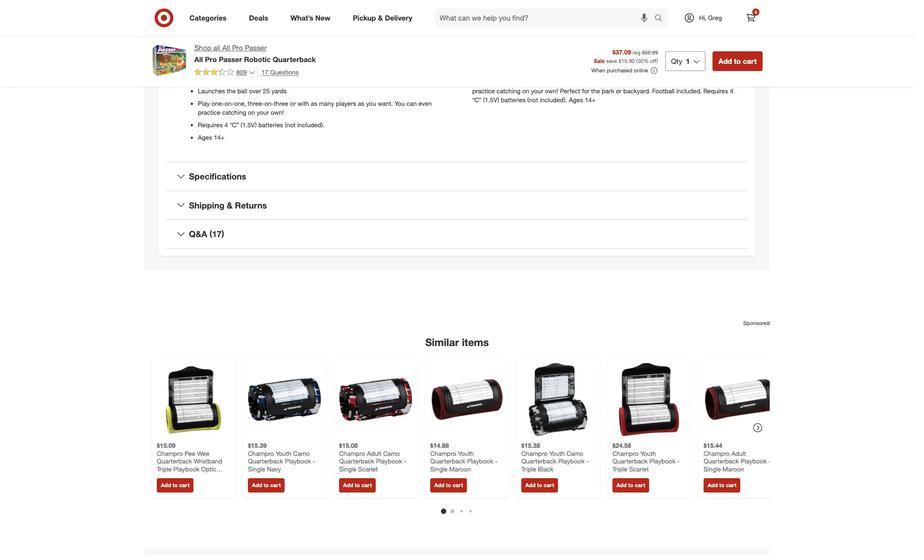 Task type: vqa. For each thing, say whether or not it's contained in the screenshot.
the topmost quality
no



Task type: locate. For each thing, give the bounding box(es) containing it.
2 maroon from the left
[[723, 466, 745, 473]]

0 horizontal spatial batteries
[[259, 121, 283, 129]]

catching
[[497, 87, 521, 95], [222, 109, 246, 116]]

0 horizontal spatial all
[[194, 55, 203, 64]]

own! up requires 4 "c" (1.5v) batteries (not included).
[[271, 109, 284, 116]]

the left all
[[198, 37, 209, 45]]

to right select
[[734, 57, 741, 66]]

one-
[[502, 78, 515, 86], [212, 100, 225, 107]]

requires down select
[[704, 87, 729, 95]]

0 horizontal spatial –
[[270, 75, 274, 82]]

passer down "%"
[[636, 69, 656, 77]]

7 champro from the left
[[704, 450, 730, 458]]

809
[[236, 69, 247, 76]]

0 horizontal spatial can
[[407, 100, 417, 107]]

(not down play one-on-one, three-on-three or with as many players as you want. you can even practice catching on your own!
[[285, 121, 296, 129]]

1 scarlet from the left
[[358, 466, 378, 473]]

and up nine
[[516, 51, 526, 59]]

black
[[538, 466, 554, 473]]

passing inside description go short!  go long!  no matter where you go, it's always the perfect throw!  introducing the all- pro passer robotic quarterback – the most accurate quarterback on earth!  programmed with the skill, timing and accuracy of a pro quarterback, the all-pro passer launches the ball over 25 yards!  with nine different passing zones, it  lets you practice hundreds of plays.  just select your play, then press hike, slant, post, short or long.  the all-pro passer throws a perfect spiral every time!   play one-on-one, three-on-three or with as many players as you want.  you can even practice catching on your own!  perfect for the park or backyard.  football included.  requires 4 "c" (1.5v) batteries (not included). ages 14+
[[544, 60, 566, 68]]

(not down slant,
[[528, 96, 538, 104]]

2 adult from the left
[[732, 450, 746, 458]]

play
[[488, 78, 500, 86], [198, 100, 210, 107]]

add down the yellow
[[161, 482, 171, 489]]

adult for quarterback
[[367, 450, 382, 458]]

14+ inside description go short!  go long!  no matter where you go, it's always the perfect throw!  introducing the all- pro passer robotic quarterback – the most accurate quarterback on earth!  programmed with the skill, timing and accuracy of a pro quarterback, the all-pro passer launches the ball over 25 yards!  with nine different passing zones, it  lets you practice hundreds of plays.  just select your play, then press hike, slant, post, short or long.  the all-pro passer throws a perfect spiral every time!   play one-on-one, three-on-three or with as many players as you want.  you can even practice catching on your own!  perfect for the park or backyard.  football included.  requires 4 "c" (1.5v) batteries (not included). ages 14+
[[585, 96, 596, 104]]

&
[[378, 13, 383, 22], [227, 200, 233, 210]]

- inside $14.88 champro youth quarterback playbook - single maroon
[[495, 458, 498, 465]]

optic
[[201, 466, 217, 473]]

on- down launches the ball over 25 yards
[[225, 100, 234, 107]]

1 horizontal spatial every
[[722, 69, 737, 77]]

to down black
[[537, 482, 543, 489]]

every inside description go short!  go long!  no matter where you go, it's always the perfect throw!  introducing the all- pro passer robotic quarterback – the most accurate quarterback on earth!  programmed with the skill, timing and accuracy of a pro quarterback, the all-pro passer launches the ball over 25 yards!  with nine different passing zones, it  lets you practice hundreds of plays.  just select your play, then press hike, slant, post, short or long.  the all-pro passer throws a perfect spiral every time!   play one-on-one, three-on-three or with as many players as you want.  you can even practice catching on your own!  perfect for the park or backyard.  football included.  requires 4 "c" (1.5v) batteries (not included). ages 14+
[[722, 69, 737, 77]]

most inside description go short!  go long!  no matter where you go, it's always the perfect throw!  introducing the all- pro passer robotic quarterback – the most accurate quarterback on earth!  programmed with the skill, timing and accuracy of a pro quarterback, the all-pro passer launches the ball over 25 yards!  with nine different passing zones, it  lets you practice hundreds of plays.  just select your play, then press hike, slant, post, short or long.  the all-pro passer throws a perfect spiral every time!   play one-on-one, three-on-three or with as many players as you want.  you can even practice catching on your own!  perfect for the park or backyard.  football included.  requires 4 "c" (1.5v) batteries (not included). ages 14+
[[581, 42, 595, 50]]

quarterback inside $14.88 champro youth quarterback playbook - single maroon
[[431, 458, 466, 465]]

2 triple from the left
[[522, 466, 537, 473]]

on inside play one-on-one, three-on-three or with as many players as you want. you can even practice catching on your own!
[[248, 109, 255, 116]]

2 - from the left
[[404, 458, 407, 465]]

0 horizontal spatial requires
[[198, 121, 223, 129]]

0 horizontal spatial 25
[[263, 87, 270, 95]]

playbook inside $15.08 champro adult camo quarterback playbook - single scarlet
[[376, 458, 402, 465]]

2 horizontal spatial camo
[[567, 450, 584, 458]]

where
[[558, 33, 575, 41]]

1 horizontal spatial three-
[[538, 78, 555, 86]]

throws
[[657, 69, 676, 77]]

on
[[288, 37, 295, 45], [659, 42, 666, 50], [523, 87, 530, 95], [248, 109, 255, 116]]

robotic up 17
[[244, 55, 271, 64]]

always
[[608, 33, 627, 41]]

add to cart down black
[[526, 482, 554, 489]]

champro youth quarterback playbook - triple scarlet image
[[613, 363, 686, 437]]

0 vertical spatial play
[[488, 78, 500, 86]]

deals link
[[242, 8, 280, 28]]

0 horizontal spatial 14+
[[214, 134, 225, 141]]

0 vertical spatial your
[[725, 60, 737, 68]]

single down $15.08
[[339, 466, 357, 473]]

4 right included.
[[730, 87, 734, 95]]

three- inside play one-on-one, three-on-three or with as many players as you want. you can even practice catching on your own!
[[248, 100, 265, 107]]

champro down $15.44
[[704, 450, 730, 458]]

maroon inside $14.88 champro youth quarterback playbook - single maroon
[[450, 466, 471, 473]]

champro down $15.39
[[248, 450, 274, 458]]

1 horizontal spatial (not
[[528, 96, 538, 104]]

your up requires 4 "c" (1.5v) batteries (not included).
[[257, 109, 269, 116]]

0 horizontal spatial own!
[[271, 109, 284, 116]]

time! inside description go short!  go long!  no matter where you go, it's always the perfect throw!  introducing the all- pro passer robotic quarterback – the most accurate quarterback on earth!  programmed with the skill, timing and accuracy of a pro quarterback, the all-pro passer launches the ball over 25 yards!  with nine different passing zones, it  lets you practice hundreds of plays.  just select your play, then press hike, slant, post, short or long.  the all-pro passer throws a perfect spiral every time!   play one-on-one, three-on-three or with as many players as you want.  you can even practice catching on your own!  perfect for the park or backyard.  football included.  requires 4 "c" (1.5v) batteries (not included). ages 14+
[[473, 78, 486, 86]]

spiral up zones
[[247, 62, 262, 70]]

quarterback inside $15.38 champro youth camo quarterback playbook - triple black
[[522, 458, 557, 465]]

2 champro from the left
[[248, 450, 274, 458]]

add to cart button
[[713, 51, 763, 71], [157, 479, 194, 493], [248, 479, 285, 493], [339, 479, 376, 493], [431, 479, 467, 493], [522, 479, 559, 493], [613, 479, 650, 493], [704, 479, 741, 493]]

camo
[[293, 450, 310, 458], [383, 450, 400, 458], [567, 450, 584, 458]]

cart down $14.88 champro youth quarterback playbook - single maroon on the bottom of page
[[453, 482, 463, 489]]

youth inside $15.38 champro youth camo quarterback playbook - triple black
[[549, 450, 565, 458]]

0 horizontal spatial your
[[257, 109, 269, 116]]

q&a
[[189, 229, 207, 239]]

lets inside description go short!  go long!  no matter where you go, it's always the perfect throw!  introducing the all- pro passer robotic quarterback – the most accurate quarterback on earth!  programmed with the skill, timing and accuracy of a pro quarterback, the all-pro passer launches the ball over 25 yards!  with nine different passing zones, it  lets you practice hundreds of plays.  just select your play, then press hike, slant, post, short or long.  the all-pro passer throws a perfect spiral every time!   play one-on-one, three-on-three or with as many players as you want.  you can even practice catching on your own!  perfect for the park or backyard.  football included.  requires 4 "c" (1.5v) batteries (not included). ages 14+
[[592, 60, 602, 68]]

maroon for adult
[[723, 466, 745, 473]]

0 horizontal spatial different
[[203, 75, 226, 82]]

catching down launches the ball over 25 yards
[[222, 109, 246, 116]]

1 - from the left
[[313, 458, 315, 465]]

1 vertical spatial batteries
[[259, 121, 283, 129]]

or down 9 different passing zones – lets you practice hundreds of plays!
[[290, 100, 296, 107]]

& inside shipping & returns dropdown button
[[227, 200, 233, 210]]

1
[[686, 57, 690, 66]]

cart down the $24.58 champro youth quarterback playbook - triple scarlet at the right
[[635, 482, 646, 489]]

cart down black
[[544, 482, 554, 489]]

to down the yellow
[[173, 482, 178, 489]]

add for $15.44 champro adult quarterback playbook - single maroon
[[708, 482, 718, 489]]

0 vertical spatial ball
[[705, 51, 715, 59]]

0 vertical spatial 4
[[730, 87, 734, 95]]

triple up the yellow
[[157, 466, 172, 473]]

0 horizontal spatial players
[[336, 100, 356, 107]]

champro inside $15.39 champro youth camo quarterback playbook - single navy
[[248, 450, 274, 458]]

add to cart for $15.38 champro youth camo quarterback playbook - triple black
[[526, 482, 554, 489]]

to for $15.39 champro youth camo quarterback playbook - single navy
[[264, 482, 269, 489]]

1 horizontal spatial accuracy
[[528, 51, 553, 59]]

camo for champro youth camo quarterback playbook - triple black
[[567, 450, 584, 458]]

1 vertical spatial players
[[336, 100, 356, 107]]

champro inside $15.38 champro youth camo quarterback playbook - triple black
[[522, 450, 548, 458]]

shipping
[[189, 200, 225, 210]]

5 - from the left
[[678, 458, 680, 465]]

quarterback
[[252, 37, 286, 45], [623, 42, 657, 50], [355, 50, 390, 57]]

1 adult from the left
[[367, 450, 382, 458]]

to for $14.88 champro youth quarterback playbook - single maroon
[[446, 482, 451, 489]]

youth for $14.88
[[458, 450, 474, 458]]

pickup & delivery
[[353, 13, 413, 22]]

want.
[[668, 78, 683, 86], [378, 100, 393, 107]]

add to cart button for $15.39 champro youth camo quarterback playbook - single navy
[[248, 479, 285, 493]]

players inside description go short!  go long!  no matter where you go, it's always the perfect throw!  introducing the all- pro passer robotic quarterback – the most accurate quarterback on earth!  programmed with the skill, timing and accuracy of a pro quarterback, the all-pro passer launches the ball over 25 yards!  with nine different passing zones, it  lets you practice hundreds of plays.  just select your play, then press hike, slant, post, short or long.  the all-pro passer throws a perfect spiral every time!   play one-on-one, three-on-three or with as many players as you want.  you can even practice catching on your own!  perfect for the park or backyard.  football included.  requires 4 "c" (1.5v) batteries (not included). ages 14+
[[626, 78, 646, 86]]

quarterback inside $15.39 champro youth camo quarterback playbook - single navy
[[248, 458, 283, 465]]

6 - from the left
[[769, 458, 771, 465]]

accuracy down what's new link
[[305, 50, 330, 57]]

youth inside the $24.58 champro youth quarterback playbook - triple scarlet
[[641, 450, 656, 458]]

9 inside 9 link
[[755, 9, 758, 15]]

0 horizontal spatial 9
[[198, 75, 202, 82]]

champro for $15.09
[[157, 450, 183, 458]]

earth!
[[297, 37, 313, 45], [668, 42, 684, 50]]

6 champro from the left
[[613, 450, 639, 458]]

0 horizontal spatial play
[[198, 100, 210, 107]]

(1.5v) down then
[[483, 96, 500, 104]]

2 scarlet from the left
[[629, 466, 649, 473]]

highlights
[[189, 20, 224, 29]]

yellow
[[157, 473, 175, 481]]

batteries
[[501, 96, 526, 104], [259, 121, 283, 129]]

quarterback inside $15.44 champro adult quarterback playbook - single maroon
[[704, 458, 739, 465]]

similar items region
[[144, 285, 783, 556]]

3 single from the left
[[431, 466, 448, 473]]

1 champro from the left
[[157, 450, 183, 458]]

catching inside play one-on-one, three-on-three or with as many players as you want. you can even practice catching on your own!
[[222, 109, 246, 116]]

over down zones
[[249, 87, 261, 95]]

camo for champro youth camo quarterback playbook - single navy
[[293, 450, 310, 458]]

pro up zones,
[[567, 51, 577, 59]]

0 vertical spatial three-
[[538, 78, 555, 86]]

triple inside the $24.58 champro youth quarterback playbook - triple scarlet
[[613, 466, 628, 473]]

25
[[731, 51, 738, 59], [263, 87, 270, 95]]

add to cart for $24.58 champro youth quarterback playbook - triple scarlet
[[617, 482, 646, 489]]

accuracy
[[305, 50, 330, 57], [528, 51, 553, 59]]

0 vertical spatial 25
[[731, 51, 738, 59]]

cart down $15.44 champro adult quarterback playbook - single maroon
[[726, 482, 737, 489]]

quarterback down 'matter'
[[528, 42, 563, 50]]

0 horizontal spatial catching
[[222, 109, 246, 116]]

1 maroon from the left
[[450, 466, 471, 473]]

items
[[462, 336, 489, 349]]

1 horizontal spatial spiral
[[705, 69, 720, 77]]

for
[[582, 87, 590, 95]]

backyard.
[[624, 87, 651, 95]]

What can we help you find? suggestions appear below search field
[[435, 8, 657, 28]]

batteries down press
[[501, 96, 526, 104]]

of down what's new link
[[332, 50, 337, 57]]

maroon
[[450, 466, 471, 473], [723, 466, 745, 473]]

most down the highlights
[[210, 37, 224, 45]]

0 vertical spatial even
[[709, 78, 722, 86]]

one, down hike,
[[524, 78, 536, 86]]

1 horizontal spatial triple
[[522, 466, 537, 473]]

champro pee wee quarterback wristband triple playbook optic yellow image
[[157, 363, 230, 437]]

champro inside $15.08 champro adult camo quarterback playbook - single scarlet
[[339, 450, 365, 458]]

introducing
[[680, 33, 712, 41]]

0 horizontal spatial passing
[[228, 75, 250, 82]]

description
[[473, 20, 512, 29]]

– down the where
[[565, 42, 569, 50]]

as down plays!
[[358, 100, 365, 107]]

champro inside $15.09 champro pee wee quarterback wristband triple playbook optic yellow
[[157, 450, 183, 458]]

1 vertical spatial three
[[274, 100, 289, 107]]

add to cart down the yellow
[[161, 482, 190, 489]]

1 horizontal spatial camo
[[383, 450, 400, 458]]

add to cart button for $24.58 champro youth quarterback playbook - triple scarlet
[[613, 479, 650, 493]]

1 vertical spatial &
[[227, 200, 233, 210]]

1 horizontal spatial own!
[[545, 87, 559, 95]]

adult
[[367, 450, 382, 458], [732, 450, 746, 458]]

1 triple from the left
[[157, 466, 172, 473]]

hundreds inside description go short!  go long!  no matter where you go, it's always the perfect throw!  introducing the all- pro passer robotic quarterback – the most accurate quarterback on earth!  programmed with the skill, timing and accuracy of a pro quarterback, the all-pro passer launches the ball over 25 yards!  with nine different passing zones, it  lets you practice hundreds of plays.  just select your play, then press hike, slant, post, short or long.  the all-pro passer throws a perfect spiral every time!   play one-on-one, three-on-three or with as many players as you want.  you can even practice catching on your own!  perfect for the park or backyard.  football included.  requires 4 "c" (1.5v) batteries (not included). ages 14+
[[640, 60, 666, 68]]

1 horizontal spatial play
[[488, 78, 500, 86]]

maroon inside $15.44 champro adult quarterback playbook - single maroon
[[723, 466, 745, 473]]

different up launches
[[203, 75, 226, 82]]

hundreds left plays!
[[323, 75, 350, 82]]

& right pickup
[[378, 13, 383, 22]]

cart down $15.09 champro pee wee quarterback wristband triple playbook optic yellow
[[179, 482, 190, 489]]

similar
[[426, 336, 459, 349]]

many inside description go short!  go long!  no matter where you go, it's always the perfect throw!  introducing the all- pro passer robotic quarterback – the most accurate quarterback on earth!  programmed with the skill, timing and accuracy of a pro quarterback, the all-pro passer launches the ball over 25 yards!  with nine different passing zones, it  lets you practice hundreds of plays.  just select your play, then press hike, slant, post, short or long.  the all-pro passer throws a perfect spiral every time!   play one-on-one, three-on-three or with as many players as you want.  you can even practice catching on your own!  perfect for the park or backyard.  football included.  requires 4 "c" (1.5v) batteries (not included). ages 14+
[[609, 78, 624, 86]]

17 questions link
[[258, 67, 299, 78]]

1 horizontal spatial batteries
[[501, 96, 526, 104]]

the down 'save'
[[604, 69, 614, 77]]

add down $15.38 champro youth camo quarterback playbook - triple black
[[526, 482, 536, 489]]

adult for playbook
[[732, 450, 746, 458]]

camo inside $15.38 champro youth camo quarterback playbook - triple black
[[567, 450, 584, 458]]

$15.09
[[157, 442, 176, 450]]

4 single from the left
[[704, 466, 721, 473]]

9 for 9 different passing zones – lets you practice hundreds of plays!
[[198, 75, 202, 82]]

included). down perfect on the top
[[540, 96, 568, 104]]

all right all
[[222, 43, 230, 52]]

champro inside $15.44 champro adult quarterback playbook - single maroon
[[704, 450, 730, 458]]

single inside $14.88 champro youth quarterback playbook - single maroon
[[431, 466, 448, 473]]

1 horizontal spatial one,
[[524, 78, 536, 86]]

three-
[[538, 78, 555, 86], [248, 100, 265, 107]]

0 horizontal spatial all-
[[616, 69, 625, 77]]

your down slant,
[[531, 87, 544, 95]]

perfect
[[639, 33, 660, 41], [225, 62, 246, 70], [683, 69, 703, 77]]

champro down $15.38
[[522, 450, 548, 458]]

timing inside description go short!  go long!  no matter where you go, it's always the perfect throw!  introducing the all- pro passer robotic quarterback – the most accurate quarterback on earth!  programmed with the skill, timing and accuracy of a pro quarterback, the all-pro passer launches the ball over 25 yards!  with nine different passing zones, it  lets you practice hundreds of plays.  just select your play, then press hike, slant, post, short or long.  the all-pro passer throws a perfect spiral every time!   play one-on-one, three-on-three or with as many players as you want.  you can even practice catching on your own!  perfect for the park or backyard.  football included.  requires 4 "c" (1.5v) batteries (not included). ages 14+
[[497, 51, 514, 59]]

0 vertical spatial all
[[222, 43, 230, 52]]

3 camo from the left
[[567, 450, 584, 458]]

4 champro from the left
[[431, 450, 457, 458]]

3 triple from the left
[[613, 466, 628, 473]]

1 vertical spatial even
[[419, 100, 432, 107]]

playbook inside $15.38 champro youth camo quarterback playbook - triple black
[[559, 458, 585, 465]]

catching down press
[[497, 87, 521, 95]]

1 vertical spatial all-
[[627, 51, 636, 59]]

add for $15.08 champro adult camo quarterback playbook - single scarlet
[[343, 482, 354, 489]]

new
[[316, 13, 331, 22]]

- inside $15.44 champro adult quarterback playbook - single maroon
[[769, 458, 771, 465]]

1 horizontal spatial all-
[[627, 51, 636, 59]]

adult inside $15.08 champro adult camo quarterback playbook - single scarlet
[[367, 450, 382, 458]]

to for $24.58 champro youth quarterback playbook - triple scarlet
[[629, 482, 634, 489]]

add for $15.38 champro youth camo quarterback playbook - triple black
[[526, 482, 536, 489]]

camo inside $15.39 champro youth camo quarterback playbook - single navy
[[293, 450, 310, 458]]

1 horizontal spatial "c"
[[473, 96, 482, 104]]

3 youth from the left
[[549, 450, 565, 458]]

1 horizontal spatial most
[[581, 42, 595, 50]]

champro for $15.44
[[704, 450, 730, 458]]

champro down $15.08
[[339, 450, 365, 458]]

1 horizontal spatial pro
[[567, 51, 577, 59]]

17 questions
[[262, 68, 299, 76]]

add to cart button right just
[[713, 51, 763, 71]]

all
[[222, 43, 230, 52], [194, 55, 203, 64]]

your
[[725, 60, 737, 68], [531, 87, 544, 95], [257, 109, 269, 116]]

3 champro from the left
[[339, 450, 365, 458]]

1 horizontal spatial different
[[519, 60, 542, 68]]

shop
[[194, 43, 211, 52]]

plays!
[[359, 75, 375, 82]]

of up throws
[[668, 60, 674, 68]]

& inside pickup & delivery 'link'
[[378, 13, 383, 22]]

0 horizontal spatial one,
[[234, 100, 246, 107]]

1 vertical spatial 4
[[225, 121, 228, 129]]

time!
[[281, 62, 295, 70], [473, 78, 486, 86]]

to down $14.88 champro youth quarterback playbook - single maroon on the bottom of page
[[446, 482, 451, 489]]

0 horizontal spatial you
[[395, 100, 405, 107]]

youth inside $15.39 champro youth camo quarterback playbook - single navy
[[276, 450, 292, 458]]

triple down $24.58
[[613, 466, 628, 473]]

3 - from the left
[[495, 458, 498, 465]]

1 youth from the left
[[276, 450, 292, 458]]

1 horizontal spatial time!
[[473, 78, 486, 86]]

most down go,
[[581, 42, 595, 50]]

add to cart button for $15.08 champro adult camo quarterback playbook - single scarlet
[[339, 479, 376, 493]]

1 vertical spatial requires
[[198, 121, 223, 129]]

add down $15.39 champro youth camo quarterback playbook - single navy
[[252, 482, 262, 489]]

quarterback up black
[[522, 458, 557, 465]]

add down $15.44 champro adult quarterback playbook - single maroon
[[708, 482, 718, 489]]

playbook
[[285, 458, 311, 465], [376, 458, 402, 465], [467, 458, 494, 465], [559, 458, 585, 465], [650, 458, 676, 465], [741, 458, 767, 465], [173, 466, 200, 473]]

0 vertical spatial (1.5v)
[[483, 96, 500, 104]]

champro for $24.58
[[613, 450, 639, 458]]

batteries down yards
[[259, 121, 283, 129]]

one, down launches the ball over 25 yards
[[234, 100, 246, 107]]

playbook inside $15.44 champro adult quarterback playbook - single maroon
[[741, 458, 767, 465]]

hundreds
[[640, 60, 666, 68], [323, 75, 350, 82]]

skill,
[[260, 50, 272, 57], [483, 51, 495, 59]]

even
[[709, 78, 722, 86], [419, 100, 432, 107]]

2 horizontal spatial quarterback
[[623, 42, 657, 50]]

cart for $24.58 champro youth quarterback playbook - triple scarlet
[[635, 482, 646, 489]]

add to cart for $15.44 champro adult quarterback playbook - single maroon
[[708, 482, 737, 489]]

on- down hike,
[[515, 78, 524, 86]]

9 right greg
[[755, 9, 758, 15]]

as down 9 different passing zones – lets you practice hundreds of plays!
[[311, 100, 318, 107]]

-
[[313, 458, 315, 465], [404, 458, 407, 465], [495, 458, 498, 465], [587, 458, 589, 465], [678, 458, 680, 465], [769, 458, 771, 465]]

triple inside $15.09 champro pee wee quarterback wristband triple playbook optic yellow
[[157, 466, 172, 473]]

single down $14.88
[[431, 466, 448, 473]]

champro for $15.08
[[339, 450, 365, 458]]

pro
[[473, 42, 482, 50], [232, 43, 243, 52], [636, 51, 645, 59], [205, 55, 217, 64], [625, 69, 635, 77]]

0 vertical spatial lets
[[592, 60, 602, 68]]

triple left black
[[522, 466, 537, 473]]

single inside $15.39 champro youth camo quarterback playbook - single navy
[[248, 466, 265, 473]]

0 horizontal spatial even
[[419, 100, 432, 107]]

add to cart button for $15.44 champro adult quarterback playbook - single maroon
[[704, 479, 741, 493]]

1 vertical spatial (not
[[285, 121, 296, 129]]

1 vertical spatial –
[[270, 75, 274, 82]]

add for $15.39 champro youth camo quarterback playbook - single navy
[[252, 482, 262, 489]]

add to cart down $15.44 champro adult quarterback playbook - single maroon
[[708, 482, 737, 489]]

& for pickup
[[378, 13, 383, 22]]

4 up ages 14+
[[225, 121, 228, 129]]

14+ down for
[[585, 96, 596, 104]]

add down the $24.58 champro youth quarterback playbook - triple scarlet at the right
[[617, 482, 627, 489]]

with
[[724, 42, 736, 50], [236, 50, 248, 57], [588, 78, 599, 86], [298, 100, 309, 107]]

1 vertical spatial passing
[[228, 75, 250, 82]]

"c" inside description go short!  go long!  no matter where you go, it's always the perfect throw!  introducing the all- pro passer robotic quarterback – the most accurate quarterback on earth!  programmed with the skill, timing and accuracy of a pro quarterback, the all-pro passer launches the ball over 25 yards!  with nine different passing zones, it  lets you practice hundreds of plays.  just select your play, then press hike, slant, post, short or long.  the all-pro passer throws a perfect spiral every time!   play one-on-one, three-on-three or with as many players as you want.  you can even practice catching on your own!  perfect for the park or backyard.  football included.  requires 4 "c" (1.5v) batteries (not included). ages 14+
[[473, 96, 482, 104]]

17
[[262, 68, 269, 76]]

- inside the $24.58 champro youth quarterback playbook - triple scarlet
[[678, 458, 680, 465]]

robotic
[[505, 42, 527, 50], [244, 55, 271, 64]]

1 horizontal spatial can
[[697, 78, 707, 86]]

programmed with the skill, timing and accuracy of a pro quarterback
[[198, 50, 390, 57]]

q&a (17) button
[[166, 220, 749, 249]]

5 champro from the left
[[522, 450, 548, 458]]

add down $14.88 champro youth quarterback playbook - single maroon on the bottom of page
[[435, 482, 445, 489]]

skill, up yards!
[[483, 51, 495, 59]]

& left returns
[[227, 200, 233, 210]]

want. inside play one-on-one, three-on-three or with as many players as you want. you can even practice catching on your own!
[[378, 100, 393, 107]]

quarterback down deals link
[[252, 37, 286, 45]]

included). down play one-on-one, three-on-three or with as many players as you want. you can even practice catching on your own!
[[297, 121, 325, 129]]

0 vertical spatial over
[[717, 51, 729, 59]]

$15.39 champro youth camo quarterback playbook - single navy
[[248, 442, 315, 473]]

1 vertical spatial hundreds
[[323, 75, 350, 82]]

accuracy up slant,
[[528, 51, 553, 59]]

1 vertical spatial over
[[249, 87, 261, 95]]

skill, inside description go short!  go long!  no matter where you go, it's always the perfect throw!  introducing the all- pro passer robotic quarterback – the most accurate quarterback on earth!  programmed with the skill, timing and accuracy of a pro quarterback, the all-pro passer launches the ball over 25 yards!  with nine different passing zones, it  lets you practice hundreds of plays.  just select your play, then press hike, slant, post, short or long.  the all-pro passer throws a perfect spiral every time!   play one-on-one, three-on-three or with as many players as you want.  you can even practice catching on your own!  perfect for the park or backyard.  football included.  requires 4 "c" (1.5v) batteries (not included). ages 14+
[[483, 51, 495, 59]]

2 camo from the left
[[383, 450, 400, 458]]

different
[[519, 60, 542, 68], [203, 75, 226, 82]]

1 horizontal spatial over
[[717, 51, 729, 59]]

4 youth from the left
[[641, 450, 656, 458]]

own! down post,
[[545, 87, 559, 95]]

champro youth camo quarterback playbook - single navy image
[[248, 363, 321, 437]]

0 horizontal spatial camo
[[293, 450, 310, 458]]

passing up post,
[[544, 60, 566, 68]]

1 horizontal spatial requires
[[704, 87, 729, 95]]

0 horizontal spatial many
[[319, 100, 334, 107]]

add to cart
[[719, 57, 757, 66], [161, 482, 190, 489], [252, 482, 281, 489], [343, 482, 372, 489], [435, 482, 463, 489], [526, 482, 554, 489], [617, 482, 646, 489], [708, 482, 737, 489]]

champro inside the $24.58 champro youth quarterback playbook - triple scarlet
[[613, 450, 639, 458]]

1 horizontal spatial timing
[[497, 51, 514, 59]]

earth! inside description go short!  go long!  no matter where you go, it's always the perfect throw!  introducing the all- pro passer robotic quarterback – the most accurate quarterback on earth!  programmed with the skill, timing and accuracy of a pro quarterback, the all-pro passer launches the ball over 25 yards!  with nine different passing zones, it  lets you practice hundreds of plays.  just select your play, then press hike, slant, post, short or long.  the all-pro passer throws a perfect spiral every time!   play one-on-one, three-on-three or with as many players as you want.  you can even practice catching on your own!  perfect for the park or backyard.  football included.  requires 4 "c" (1.5v) batteries (not included). ages 14+
[[668, 42, 684, 50]]

can
[[697, 78, 707, 86], [407, 100, 417, 107]]

0 horizontal spatial three-
[[248, 100, 265, 107]]

0 horizontal spatial want.
[[378, 100, 393, 107]]

play down launches
[[198, 100, 210, 107]]

to for $15.08 champro adult camo quarterback playbook - single scarlet
[[355, 482, 360, 489]]

1 single from the left
[[248, 466, 265, 473]]

1 horizontal spatial 14+
[[585, 96, 596, 104]]

over
[[717, 51, 729, 59], [249, 87, 261, 95]]

youth for $15.39
[[276, 450, 292, 458]]

9 down throws
[[198, 75, 202, 82]]

you inside description go short!  go long!  no matter where you go, it's always the perfect throw!  introducing the all- pro passer robotic quarterback – the most accurate quarterback on earth!  programmed with the skill, timing and accuracy of a pro quarterback, the all-pro passer launches the ball over 25 yards!  with nine different passing zones, it  lets you practice hundreds of plays.  just select your play, then press hike, slant, post, short or long.  the all-pro passer throws a perfect spiral every time!   play one-on-one, three-on-three or with as many players as you want.  you can even practice catching on your own!  perfect for the park or backyard.  football included.  requires 4 "c" (1.5v) batteries (not included). ages 14+
[[685, 78, 695, 86]]

1 horizontal spatial one-
[[502, 78, 515, 86]]

0 vertical spatial players
[[626, 78, 646, 86]]

youth for $24.58
[[641, 450, 656, 458]]

2 horizontal spatial triple
[[613, 466, 628, 473]]

1 vertical spatial own!
[[271, 109, 284, 116]]

1 horizontal spatial scarlet
[[629, 466, 649, 473]]

passing
[[544, 60, 566, 68], [228, 75, 250, 82]]

youth inside $14.88 champro youth quarterback playbook - single maroon
[[458, 450, 474, 458]]

quarterback inside $15.09 champro pee wee quarterback wristband triple playbook optic yellow
[[157, 458, 192, 465]]

add to cart down the $24.58 champro youth quarterback playbook - triple scarlet at the right
[[617, 482, 646, 489]]

the inside description go short!  go long!  no matter where you go, it's always the perfect throw!  introducing the all- pro passer robotic quarterback – the most accurate quarterback on earth!  programmed with the skill, timing and accuracy of a pro quarterback, the all-pro passer launches the ball over 25 yards!  with nine different passing zones, it  lets you practice hundreds of plays.  just select your play, then press hike, slant, post, short or long.  the all-pro passer throws a perfect spiral every time!   play one-on-one, three-on-three or with as many players as you want.  you can even practice catching on your own!  perfect for the park or backyard.  football included.  requires 4 "c" (1.5v) batteries (not included). ages 14+
[[604, 69, 614, 77]]

catching inside description go short!  go long!  no matter where you go, it's always the perfect throw!  introducing the all- pro passer robotic quarterback – the most accurate quarterback on earth!  programmed with the skill, timing and accuracy of a pro quarterback, the all-pro passer launches the ball over 25 yards!  with nine different passing zones, it  lets you practice hundreds of plays.  just select your play, then press hike, slant, post, short or long.  the all-pro passer throws a perfect spiral every time!   play one-on-one, three-on-three or with as many players as you want.  you can even practice catching on your own!  perfect for the park or backyard.  football included.  requires 4 "c" (1.5v) batteries (not included). ages 14+
[[497, 87, 521, 95]]

ages
[[569, 96, 584, 104], [198, 134, 212, 141]]

0 vertical spatial many
[[609, 78, 624, 86]]

quarterback inside description go short!  go long!  no matter where you go, it's always the perfect throw!  introducing the all- pro passer robotic quarterback – the most accurate quarterback on earth!  programmed with the skill, timing and accuracy of a pro quarterback, the all-pro passer launches the ball over 25 yards!  with nine different passing zones, it  lets you practice hundreds of plays.  just select your play, then press hike, slant, post, short or long.  the all-pro passer throws a perfect spiral every time!   play one-on-one, three-on-three or with as many players as you want.  you can even practice catching on your own!  perfect for the park or backyard.  football included.  requires 4 "c" (1.5v) batteries (not included). ages 14+
[[623, 42, 657, 50]]

0 horizontal spatial most
[[210, 37, 224, 45]]

0 vertical spatial hundreds
[[640, 60, 666, 68]]

1 vertical spatial ball
[[238, 87, 247, 95]]

1 horizontal spatial perfect
[[639, 33, 660, 41]]

2 youth from the left
[[458, 450, 474, 458]]

quarterback up the navy
[[248, 458, 283, 465]]

2 single from the left
[[339, 466, 357, 473]]

no
[[528, 33, 536, 41]]

single down $15.44
[[704, 466, 721, 473]]

programmed inside description go short!  go long!  no matter where you go, it's always the perfect throw!  introducing the all- pro passer robotic quarterback – the most accurate quarterback on earth!  programmed with the skill, timing and accuracy of a pro quarterback, the all-pro passer launches the ball over 25 yards!  with nine different passing zones, it  lets you practice hundreds of plays.  just select your play, then press hike, slant, post, short or long.  the all-pro passer throws a perfect spiral every time!   play one-on-one, three-on-three or with as many players as you want.  you can even practice catching on your own!  perfect for the park or backyard.  football included.  requires 4 "c" (1.5v) batteries (not included). ages 14+
[[686, 42, 722, 50]]

champro for $14.88
[[431, 450, 457, 458]]

cart
[[743, 57, 757, 66], [179, 482, 190, 489], [270, 482, 281, 489], [362, 482, 372, 489], [453, 482, 463, 489], [544, 482, 554, 489], [635, 482, 646, 489], [726, 482, 737, 489]]

or
[[581, 69, 587, 77], [580, 78, 586, 86], [616, 87, 622, 95], [290, 100, 296, 107]]

go left short!
[[473, 33, 481, 41]]

0 vertical spatial batteries
[[501, 96, 526, 104]]

accuracy inside description go short!  go long!  no matter where you go, it's always the perfect throw!  introducing the all- pro passer robotic quarterback – the most accurate quarterback on earth!  programmed with the skill, timing and accuracy of a pro quarterback, the all-pro passer launches the ball over 25 yards!  with nine different passing zones, it  lets you practice hundreds of plays.  just select your play, then press hike, slant, post, short or long.  the all-pro passer throws a perfect spiral every time!   play one-on-one, three-on-three or with as many players as you want.  you can even practice catching on your own!  perfect for the park or backyard.  football included.  requires 4 "c" (1.5v) batteries (not included). ages 14+
[[528, 51, 553, 59]]

one- inside play one-on-one, three-on-three or with as many players as you want. you can even practice catching on your own!
[[212, 100, 225, 107]]

– right 17
[[270, 75, 274, 82]]

(1.5v) inside description go short!  go long!  no matter where you go, it's always the perfect throw!  introducing the all- pro passer robotic quarterback – the most accurate quarterback on earth!  programmed with the skill, timing and accuracy of a pro quarterback, the all-pro passer launches the ball over 25 yards!  with nine different passing zones, it  lets you practice hundreds of plays.  just select your play, then press hike, slant, post, short or long.  the all-pro passer throws a perfect spiral every time!   play one-on-one, three-on-three or with as many players as you want.  you can even practice catching on your own!  perfect for the park or backyard.  football included.  requires 4 "c" (1.5v) batteries (not included). ages 14+
[[483, 96, 500, 104]]

1 horizontal spatial three
[[564, 78, 579, 86]]

1 camo from the left
[[293, 450, 310, 458]]

the most accurate quarterback on earth!
[[198, 37, 313, 45]]

add to cart button down the navy
[[248, 479, 285, 493]]

zones
[[252, 75, 268, 82]]

passer down short!
[[484, 42, 503, 50]]

all-
[[724, 33, 734, 41], [627, 51, 636, 59], [616, 69, 625, 77]]

"c"
[[473, 96, 482, 104], [230, 121, 239, 129]]

to for $15.09 champro pee wee quarterback wristband triple playbook optic yellow
[[173, 482, 178, 489]]

champro youth camo quarterback playbook - triple black image
[[522, 363, 595, 437]]

skill, down the most accurate quarterback on earth!
[[260, 50, 272, 57]]

ball down 809
[[238, 87, 247, 95]]

one- inside description go short!  go long!  no matter where you go, it's always the perfect throw!  introducing the all- pro passer robotic quarterback – the most accurate quarterback on earth!  programmed with the skill, timing and accuracy of a pro quarterback, the all-pro passer launches the ball over 25 yards!  with nine different passing zones, it  lets you practice hundreds of plays.  just select your play, then press hike, slant, post, short or long.  the all-pro passer throws a perfect spiral every time!   play one-on-one, three-on-three or with as many players as you want.  you can even practice catching on your own!  perfect for the park or backyard.  football included.  requires 4 "c" (1.5v) batteries (not included). ages 14+
[[502, 78, 515, 86]]

add to cart button for $15.09 champro pee wee quarterback wristband triple playbook optic yellow
[[157, 479, 194, 493]]

0 horizontal spatial "c"
[[230, 121, 239, 129]]

0 vertical spatial &
[[378, 13, 383, 22]]

even inside play one-on-one, three-on-three or with as many players as you want. you can even practice catching on your own!
[[419, 100, 432, 107]]

spiral
[[247, 62, 262, 70], [705, 69, 720, 77]]

"c" down launches the ball over 25 yards
[[230, 121, 239, 129]]

pro down pickup
[[344, 50, 354, 57]]

on up requires 4 "c" (1.5v) batteries (not included).
[[248, 109, 255, 116]]

1 horizontal spatial (1.5v)
[[483, 96, 500, 104]]

1 go from the left
[[473, 33, 481, 41]]

1 vertical spatial lets
[[275, 75, 285, 82]]

play inside description go short!  go long!  no matter where you go, it's always the perfect throw!  introducing the all- pro passer robotic quarterback – the most accurate quarterback on earth!  programmed with the skill, timing and accuracy of a pro quarterback, the all-pro passer launches the ball over 25 yards!  with nine different passing zones, it  lets you practice hundreds of plays.  just select your play, then press hike, slant, post, short or long.  the all-pro passer throws a perfect spiral every time!   play one-on-one, three-on-three or with as many players as you want.  you can even practice catching on your own!  perfect for the park or backyard.  football included.  requires 4 "c" (1.5v) batteries (not included). ages 14+
[[488, 78, 500, 86]]

q&a (17)
[[189, 229, 224, 239]]

and
[[293, 50, 303, 57], [516, 51, 526, 59]]

0 horizontal spatial skill,
[[260, 50, 272, 57]]

0 vertical spatial one,
[[524, 78, 536, 86]]

add down $15.08 champro adult camo quarterback playbook - single scarlet
[[343, 482, 354, 489]]

it's
[[599, 33, 606, 41]]

0 horizontal spatial triple
[[157, 466, 172, 473]]

4 - from the left
[[587, 458, 589, 465]]

three
[[564, 78, 579, 86], [274, 100, 289, 107]]

triple
[[157, 466, 172, 473], [522, 466, 537, 473], [613, 466, 628, 473]]

youth
[[276, 450, 292, 458], [458, 450, 474, 458], [549, 450, 565, 458], [641, 450, 656, 458]]

0 vertical spatial want.
[[668, 78, 683, 86]]

champro
[[157, 450, 183, 458], [248, 450, 274, 458], [339, 450, 365, 458], [431, 450, 457, 458], [522, 450, 548, 458], [613, 450, 639, 458], [704, 450, 730, 458]]

when purchased online
[[592, 67, 649, 74]]

0 horizontal spatial lets
[[275, 75, 285, 82]]



Task type: describe. For each thing, give the bounding box(es) containing it.
to for $15.38 champro youth camo quarterback playbook - triple black
[[537, 482, 543, 489]]

$24.58 champro youth quarterback playbook - triple scarlet
[[613, 442, 680, 473]]

play inside play one-on-one, three-on-three or with as many players as you want. you can even practice catching on your own!
[[198, 100, 210, 107]]

add to cart right just
[[719, 57, 757, 66]]

reg
[[633, 49, 641, 56]]

long.
[[589, 69, 602, 77]]

hi,
[[700, 14, 707, 21]]

0 horizontal spatial (1.5v)
[[241, 121, 257, 129]]

pickup & delivery link
[[345, 8, 424, 28]]

add to cart for $15.08 champro adult camo quarterback playbook - single scarlet
[[343, 482, 372, 489]]

0 horizontal spatial included).
[[297, 121, 325, 129]]

as up the park
[[601, 78, 608, 86]]

30
[[638, 58, 644, 64]]

what's new
[[291, 13, 331, 22]]

slant,
[[532, 69, 547, 77]]

short!
[[483, 33, 499, 41]]

2 go from the left
[[501, 33, 509, 41]]

camo for champro adult camo quarterback playbook - single scarlet
[[383, 450, 400, 458]]

add for $15.09 champro pee wee quarterback wristband triple playbook optic yellow
[[161, 482, 171, 489]]

ages 14+
[[198, 134, 225, 141]]

0 horizontal spatial ball
[[238, 87, 247, 95]]

0 horizontal spatial quarterback
[[252, 37, 286, 45]]

just
[[693, 60, 705, 68]]

cart for $15.08 champro adult camo quarterback playbook - single scarlet
[[362, 482, 372, 489]]

requires 4 "c" (1.5v) batteries (not included).
[[198, 121, 325, 129]]

ball inside description go short!  go long!  no matter where you go, it's always the perfect throw!  introducing the all- pro passer robotic quarterback – the most accurate quarterback on earth!  programmed with the skill, timing and accuracy of a pro quarterback, the all-pro passer launches the ball over 25 yards!  with nine different passing zones, it  lets you practice hundreds of plays.  just select your play, then press hike, slant, post, short or long.  the all-pro passer throws a perfect spiral every time!   play one-on-one, three-on-three or with as many players as you want.  you can even practice catching on your own!  perfect for the park or backyard.  football included.  requires 4 "c" (1.5v) batteries (not included). ages 14+
[[705, 51, 715, 59]]

short
[[565, 69, 579, 77]]

2 horizontal spatial perfect
[[683, 69, 703, 77]]

passer up throws a perfect spiral every time!
[[245, 43, 267, 52]]

- inside $15.08 champro adult camo quarterback playbook - single scarlet
[[404, 458, 407, 465]]

it
[[587, 60, 590, 68]]

throw!
[[661, 33, 679, 41]]

purchased
[[607, 67, 633, 74]]

delivery
[[385, 13, 413, 22]]

0 horizontal spatial the
[[198, 37, 209, 45]]

add to cart button for $15.38 champro youth camo quarterback playbook - triple black
[[522, 479, 559, 493]]

0 horizontal spatial spiral
[[247, 62, 262, 70]]

- inside $15.39 champro youth camo quarterback playbook - single navy
[[313, 458, 315, 465]]

0 horizontal spatial perfect
[[225, 62, 246, 70]]

post,
[[549, 69, 563, 77]]

1 horizontal spatial all
[[222, 43, 230, 52]]

$15.39
[[248, 442, 267, 450]]

$15.38 champro youth camo quarterback playbook - triple black
[[522, 442, 589, 473]]

0 horizontal spatial pro
[[344, 50, 354, 57]]

with
[[491, 60, 504, 68]]

returns
[[235, 200, 267, 210]]

25 inside description go short!  go long!  no matter where you go, it's always the perfect throw!  introducing the all- pro passer robotic quarterback – the most accurate quarterback on earth!  programmed with the skill, timing and accuracy of a pro quarterback, the all-pro passer launches the ball over 25 yards!  with nine different passing zones, it  lets you practice hundreds of plays.  just select your play, then press hike, slant, post, short or long.  the all-pro passer throws a perfect spiral every time!   play one-on-one, three-on-three or with as many players as you want.  you can even practice catching on your own!  perfect for the park or backyard.  football included.  requires 4 "c" (1.5v) batteries (not included). ages 14+
[[731, 51, 738, 59]]

then
[[487, 69, 499, 77]]

one, inside description go short!  go long!  no matter where you go, it's always the perfect throw!  introducing the all- pro passer robotic quarterback – the most accurate quarterback on earth!  programmed with the skill, timing and accuracy of a pro quarterback, the all-pro passer launches the ball over 25 yards!  with nine different passing zones, it  lets you practice hundreds of plays.  just select your play, then press hike, slant, post, short or long.  the all-pro passer throws a perfect spiral every time!   play one-on-one, three-on-three or with as many players as you want.  you can even practice catching on your own!  perfect for the park or backyard.  football included.  requires 4 "c" (1.5v) batteries (not included). ages 14+
[[524, 78, 536, 86]]

hi, greg
[[700, 14, 722, 21]]

save
[[607, 58, 618, 64]]

launches the ball over 25 yards
[[198, 87, 287, 95]]

cart for $14.88 champro youth quarterback playbook - single maroon
[[453, 482, 463, 489]]

2 vertical spatial all-
[[616, 69, 625, 77]]

yards!
[[473, 60, 489, 68]]

add to cart button for $14.88 champro youth quarterback playbook - single maroon
[[431, 479, 467, 493]]

champro for $15.39
[[248, 450, 274, 458]]

single inside $15.44 champro adult quarterback playbook - single maroon
[[704, 466, 721, 473]]

off
[[651, 58, 657, 64]]

quarterback inside the $24.58 champro youth quarterback playbook - triple scarlet
[[613, 458, 648, 465]]

pro inside description go short!  go long!  no matter where you go, it's always the perfect throw!  introducing the all- pro passer robotic quarterback – the most accurate quarterback on earth!  programmed with the skill, timing and accuracy of a pro quarterback, the all-pro passer launches the ball over 25 yards!  with nine different passing zones, it  lets you practice hundreds of plays.  just select your play, then press hike, slant, post, short or long.  the all-pro passer throws a perfect spiral every time!   play one-on-one, three-on-three or with as many players as you want.  you can even practice catching on your own!  perfect for the park or backyard.  football included.  requires 4 "c" (1.5v) batteries (not included). ages 14+
[[567, 51, 577, 59]]

playbook inside $15.39 champro youth camo quarterback playbook - single navy
[[285, 458, 311, 465]]

requires inside description go short!  go long!  no matter where you go, it's always the perfect throw!  introducing the all- pro passer robotic quarterback – the most accurate quarterback on earth!  programmed with the skill, timing and accuracy of a pro quarterback, the all-pro passer launches the ball over 25 yards!  with nine different passing zones, it  lets you practice hundreds of plays.  just select your play, then press hike, slant, post, short or long.  the all-pro passer throws a perfect spiral every time!   play one-on-one, three-on-three or with as many players as you want.  you can even practice catching on your own!  perfect for the park or backyard.  football included.  requires 4 "c" (1.5v) batteries (not included). ages 14+
[[704, 87, 729, 95]]

0 horizontal spatial and
[[293, 50, 303, 57]]

questions
[[270, 68, 299, 76]]

own! inside play one-on-one, three-on-three or with as many players as you want. you can even practice catching on your own!
[[271, 109, 284, 116]]

hike,
[[518, 69, 531, 77]]

scarlet inside the $24.58 champro youth quarterback playbook - triple scarlet
[[629, 466, 649, 473]]

robotic inside description go short!  go long!  no matter where you go, it's always the perfect throw!  introducing the all- pro passer robotic quarterback – the most accurate quarterback on earth!  programmed with the skill, timing and accuracy of a pro quarterback, the all-pro passer launches the ball over 25 yards!  with nine different passing zones, it  lets you practice hundreds of plays.  just select your play, then press hike, slant, post, short or long.  the all-pro passer throws a perfect spiral every time!   play one-on-one, three-on-three or with as many players as you want.  you can even practice catching on your own!  perfect for the park or backyard.  football included.  requires 4 "c" (1.5v) batteries (not included). ages 14+
[[505, 42, 527, 50]]

nine
[[505, 60, 517, 68]]

- inside $15.38 champro youth camo quarterback playbook - triple black
[[587, 458, 589, 465]]

quarterback inside $15.08 champro adult camo quarterback playbook - single scarlet
[[339, 458, 375, 465]]

or inside play one-on-one, three-on-three or with as many players as you want. you can even practice catching on your own!
[[290, 100, 296, 107]]

can inside description go short!  go long!  no matter where you go, it's always the perfect throw!  introducing the all- pro passer robotic quarterback – the most accurate quarterback on earth!  programmed with the skill, timing and accuracy of a pro quarterback, the all-pro passer launches the ball over 25 yards!  with nine different passing zones, it  lets you practice hundreds of plays.  just select your play, then press hike, slant, post, short or long.  the all-pro passer throws a perfect spiral every time!   play one-on-one, three-on-three or with as many players as you want.  you can even practice catching on your own!  perfect for the park or backyard.  football included.  requires 4 "c" (1.5v) batteries (not included). ages 14+
[[697, 78, 707, 86]]

go,
[[589, 33, 597, 41]]

$37.09
[[613, 48, 632, 56]]

champro adult quarterback playbook - single maroon image
[[704, 363, 777, 437]]

1 horizontal spatial quarterback
[[355, 50, 390, 57]]

scarlet inside $15.08 champro adult camo quarterback playbook - single scarlet
[[358, 466, 378, 473]]

quarterback inside description go short!  go long!  no matter where you go, it's always the perfect throw!  introducing the all- pro passer robotic quarterback – the most accurate quarterback on earth!  programmed with the skill, timing and accuracy of a pro quarterback, the all-pro passer launches the ball over 25 yards!  with nine different passing zones, it  lets you practice hundreds of plays.  just select your play, then press hike, slant, post, short or long.  the all-pro passer throws a perfect spiral every time!   play one-on-one, three-on-three or with as many players as you want.  you can even practice catching on your own!  perfect for the park or backyard.  football included.  requires 4 "c" (1.5v) batteries (not included). ages 14+
[[528, 42, 563, 50]]

select
[[707, 60, 723, 68]]

9 different passing zones – lets you practice hundreds of plays!
[[198, 75, 375, 82]]

different inside description go short!  go long!  no matter where you go, it's always the perfect throw!  introducing the all- pro passer robotic quarterback – the most accurate quarterback on earth!  programmed with the skill, timing and accuracy of a pro quarterback, the all-pro passer launches the ball over 25 yards!  with nine different passing zones, it  lets you practice hundreds of plays.  just select your play, then press hike, slant, post, short or long.  the all-pro passer throws a perfect spiral every time!   play one-on-one, three-on-three or with as many players as you want.  you can even practice catching on your own!  perfect for the park or backyard.  football included.  requires 4 "c" (1.5v) batteries (not included). ages 14+
[[519, 60, 542, 68]]

cart for $15.39 champro youth camo quarterback playbook - single navy
[[270, 482, 281, 489]]

triple for $15.09 champro pee wee quarterback wristband triple playbook optic yellow
[[157, 466, 172, 473]]

0 vertical spatial all-
[[724, 33, 734, 41]]

qty 1
[[671, 57, 690, 66]]

9 link
[[742, 8, 761, 28]]

online
[[634, 67, 649, 74]]

you inside play one-on-one, three-on-three or with as many players as you want. you can even practice catching on your own!
[[366, 100, 376, 107]]

add for $24.58 champro youth quarterback playbook - triple scarlet
[[617, 482, 627, 489]]

can inside play one-on-one, three-on-three or with as many players as you want. you can even practice catching on your own!
[[407, 100, 417, 107]]

plays.
[[675, 60, 691, 68]]

add right just
[[719, 57, 733, 66]]

cart for $15.09 champro pee wee quarterback wristband triple playbook optic yellow
[[179, 482, 190, 489]]

of up post,
[[555, 51, 560, 59]]

0 horizontal spatial earth!
[[297, 37, 313, 45]]

wee
[[197, 450, 210, 458]]

batteries inside description go short!  go long!  no matter where you go, it's always the perfect throw!  introducing the all- pro passer robotic quarterback – the most accurate quarterback on earth!  programmed with the skill, timing and accuracy of a pro quarterback, the all-pro passer launches the ball over 25 yards!  with nine different passing zones, it  lets you practice hundreds of plays.  just select your play, then press hike, slant, post, short or long.  the all-pro passer throws a perfect spiral every time!   play one-on-one, three-on-three or with as many players as you want.  you can even practice catching on your own!  perfect for the park or backyard.  football included.  requires 4 "c" (1.5v) batteries (not included). ages 14+
[[501, 96, 526, 104]]

play,
[[473, 69, 485, 77]]

0 horizontal spatial hundreds
[[323, 75, 350, 82]]

& for shipping
[[227, 200, 233, 210]]

on down throw!
[[659, 42, 666, 50]]

yards
[[272, 87, 287, 95]]

image of all pro passer robotic quarterback image
[[152, 43, 187, 79]]

champro youth quarterback playbook - single maroon image
[[431, 363, 504, 437]]

quarterback,
[[578, 51, 614, 59]]

1 horizontal spatial your
[[531, 87, 544, 95]]

(
[[637, 58, 638, 64]]

playbook inside $14.88 champro youth quarterback playbook - single maroon
[[467, 458, 494, 465]]

park
[[602, 87, 615, 95]]

(not inside description go short!  go long!  no matter where you go, it's always the perfect throw!  introducing the all- pro passer robotic quarterback – the most accurate quarterback on earth!  programmed with the skill, timing and accuracy of a pro quarterback, the all-pro passer launches the ball over 25 yards!  with nine different passing zones, it  lets you practice hundreds of plays.  just select your play, then press hike, slant, post, short or long.  the all-pro passer throws a perfect spiral every time!   play one-on-one, three-on-three or with as many players as you want.  you can even practice catching on your own!  perfect for the park or backyard.  football included.  requires 4 "c" (1.5v) batteries (not included). ages 14+
[[528, 96, 538, 104]]

$15.08
[[339, 442, 358, 450]]

2 horizontal spatial your
[[725, 60, 737, 68]]

many inside play one-on-one, three-on-three or with as many players as you want. you can even practice catching on your own!
[[319, 100, 334, 107]]

play one-on-one, three-on-three or with as many players as you want. you can even practice catching on your own!
[[198, 100, 432, 116]]

one, inside play one-on-one, three-on-three or with as many players as you want. you can even practice catching on your own!
[[234, 100, 246, 107]]

$15.44 champro adult quarterback playbook - single maroon
[[704, 442, 771, 473]]

robotic inside "shop all all pro passer all pro passer robotic quarterback"
[[244, 55, 271, 64]]

playbook inside the $24.58 champro youth quarterback playbook - triple scarlet
[[650, 458, 676, 465]]

deals
[[249, 13, 268, 22]]

on- down yards
[[265, 100, 274, 107]]

$37.09 reg $52.99 sale save $ 15.90 ( 30 % off )
[[594, 48, 658, 64]]

0 horizontal spatial programmed
[[198, 50, 234, 57]]

passer right '30' in the top right of the page
[[647, 51, 666, 59]]

add to cart for $15.39 champro youth camo quarterback playbook - single navy
[[252, 482, 281, 489]]

shipping & returns button
[[166, 191, 749, 220]]

practice inside play one-on-one, three-on-three or with as many players as you want. you can even practice catching on your own!
[[198, 109, 221, 116]]

even inside description go short!  go long!  no matter where you go, it's always the perfect throw!  introducing the all- pro passer robotic quarterback – the most accurate quarterback on earth!  programmed with the skill, timing and accuracy of a pro quarterback, the all-pro passer launches the ball over 25 yards!  with nine different passing zones, it  lets you practice hundreds of plays.  just select your play, then press hike, slant, post, short or long.  the all-pro passer throws a perfect spiral every time!   play one-on-one, three-on-three or with as many players as you want.  you can even practice catching on your own!  perfect for the park or backyard.  football included.  requires 4 "c" (1.5v) batteries (not included). ages 14+
[[709, 78, 722, 86]]

players inside play one-on-one, three-on-three or with as many players as you want. you can even practice catching on your own!
[[336, 100, 356, 107]]

what's
[[291, 13, 314, 22]]

add to cart for $15.09 champro pee wee quarterback wristband triple playbook optic yellow
[[161, 482, 190, 489]]

on- down post,
[[555, 78, 564, 86]]

three inside description go short!  go long!  no matter where you go, it's always the perfect throw!  introducing the all- pro passer robotic quarterback – the most accurate quarterback on earth!  programmed with the skill, timing and accuracy of a pro quarterback, the all-pro passer launches the ball over 25 yards!  with nine different passing zones, it  lets you practice hundreds of plays.  just select your play, then press hike, slant, post, short or long.  the all-pro passer throws a perfect spiral every time!   play one-on-one, three-on-three or with as many players as you want.  you can even practice catching on your own!  perfect for the park or backyard.  football included.  requires 4 "c" (1.5v) batteries (not included). ages 14+
[[564, 78, 579, 86]]

throws
[[198, 62, 218, 70]]

accurate inside description go short!  go long!  no matter where you go, it's always the perfect throw!  introducing the all- pro passer robotic quarterback – the most accurate quarterback on earth!  programmed with the skill, timing and accuracy of a pro quarterback, the all-pro passer launches the ball over 25 yards!  with nine different passing zones, it  lets you practice hundreds of plays.  just select your play, then press hike, slant, post, short or long.  the all-pro passer throws a perfect spiral every time!   play one-on-one, three-on-three or with as many players as you want.  you can even practice catching on your own!  perfect for the park or backyard.  football included.  requires 4 "c" (1.5v) batteries (not included). ages 14+
[[597, 42, 621, 50]]

$15.08 champro adult camo quarterback playbook - single scarlet
[[339, 442, 407, 473]]

or up for
[[580, 78, 586, 86]]

of left plays!
[[352, 75, 357, 82]]

1 vertical spatial 25
[[263, 87, 270, 95]]

included). inside description go short!  go long!  no matter where you go, it's always the perfect throw!  introducing the all- pro passer robotic quarterback – the most accurate quarterback on earth!  programmed with the skill, timing and accuracy of a pro quarterback, the all-pro passer launches the ball over 25 yards!  with nine different passing zones, it  lets you practice hundreds of plays.  just select your play, then press hike, slant, post, short or long.  the all-pro passer throws a perfect spiral every time!   play one-on-one, three-on-three or with as many players as you want.  you can even practice catching on your own!  perfect for the park or backyard.  football included.  requires 4 "c" (1.5v) batteries (not included). ages 14+
[[540, 96, 568, 104]]

specifications button
[[166, 162, 749, 191]]

on up 'programmed with the skill, timing and accuracy of a pro quarterback'
[[288, 37, 295, 45]]

single inside $15.08 champro adult camo quarterback playbook - single scarlet
[[339, 466, 357, 473]]

cart for $15.44 champro adult quarterback playbook - single maroon
[[726, 482, 737, 489]]

0 horizontal spatial 4
[[225, 121, 228, 129]]

0 horizontal spatial ages
[[198, 134, 212, 141]]

over inside description go short!  go long!  no matter where you go, it's always the perfect throw!  introducing the all- pro passer robotic quarterback – the most accurate quarterback on earth!  programmed with the skill, timing and accuracy of a pro quarterback, the all-pro passer launches the ball over 25 yards!  with nine different passing zones, it  lets you practice hundreds of plays.  just select your play, then press hike, slant, post, short or long.  the all-pro passer throws a perfect spiral every time!   play one-on-one, three-on-three or with as many players as you want.  you can even practice catching on your own!  perfect for the park or backyard.  football included.  requires 4 "c" (1.5v) batteries (not included). ages 14+
[[717, 51, 729, 59]]

to for $15.44 champro adult quarterback playbook - single maroon
[[720, 482, 725, 489]]

search button
[[651, 8, 672, 30]]

playbook inside $15.09 champro pee wee quarterback wristband triple playbook optic yellow
[[173, 466, 200, 473]]

sponsored
[[744, 320, 770, 327]]

triple inside $15.38 champro youth camo quarterback playbook - triple black
[[522, 466, 537, 473]]

ages inside description go short!  go long!  no matter where you go, it's always the perfect throw!  introducing the all- pro passer robotic quarterback – the most accurate quarterback on earth!  programmed with the skill, timing and accuracy of a pro quarterback, the all-pro passer launches the ball over 25 yards!  with nine different passing zones, it  lets you practice hundreds of plays.  just select your play, then press hike, slant, post, short or long.  the all-pro passer throws a perfect spiral every time!   play one-on-one, three-on-three or with as many players as you want.  you can even practice catching on your own!  perfect for the park or backyard.  football included.  requires 4 "c" (1.5v) batteries (not included). ages 14+
[[569, 96, 584, 104]]

maroon for youth
[[450, 466, 471, 473]]

spiral inside description go short!  go long!  no matter where you go, it's always the perfect throw!  introducing the all- pro passer robotic quarterback – the most accurate quarterback on earth!  programmed with the skill, timing and accuracy of a pro quarterback, the all-pro passer launches the ball over 25 yards!  with nine different passing zones, it  lets you practice hundreds of plays.  just select your play, then press hike, slant, post, short or long.  the all-pro passer throws a perfect spiral every time!   play one-on-one, three-on-three or with as many players as you want.  you can even practice catching on your own!  perfect for the park or backyard.  football included.  requires 4 "c" (1.5v) batteries (not included). ages 14+
[[705, 69, 720, 77]]

qty
[[671, 57, 683, 66]]

youth for $15.38
[[549, 450, 565, 458]]

0 horizontal spatial accurate
[[226, 37, 250, 45]]

as down online
[[648, 78, 655, 86]]

add to cart for $14.88 champro youth quarterback playbook - single maroon
[[435, 482, 463, 489]]

cart for $15.38 champro youth camo quarterback playbook - triple black
[[544, 482, 554, 489]]

want. inside description go short!  go long!  no matter where you go, it's always the perfect throw!  introducing the all- pro passer robotic quarterback – the most accurate quarterback on earth!  programmed with the skill, timing and accuracy of a pro quarterback, the all-pro passer launches the ball over 25 yards!  with nine different passing zones, it  lets you practice hundreds of plays.  just select your play, then press hike, slant, post, short or long.  the all-pro passer throws a perfect spiral every time!   play one-on-one, three-on-three or with as many players as you want.  you can even practice catching on your own!  perfect for the park or backyard.  football included.  requires 4 "c" (1.5v) batteries (not included). ages 14+
[[668, 78, 683, 86]]

on down hike,
[[523, 87, 530, 95]]

pickup
[[353, 13, 376, 22]]

passer up 809 link
[[219, 55, 242, 64]]

own! inside description go short!  go long!  no matter where you go, it's always the perfect throw!  introducing the all- pro passer robotic quarterback – the most accurate quarterback on earth!  programmed with the skill, timing and accuracy of a pro quarterback, the all-pro passer launches the ball over 25 yards!  with nine different passing zones, it  lets you practice hundreds of plays.  just select your play, then press hike, slant, post, short or long.  the all-pro passer throws a perfect spiral every time!   play one-on-one, three-on-three or with as many players as you want.  you can even practice catching on your own!  perfect for the park or backyard.  football included.  requires 4 "c" (1.5v) batteries (not included). ages 14+
[[545, 87, 559, 95]]

$14.88
[[431, 442, 449, 450]]

– inside description go short!  go long!  no matter where you go, it's always the perfect throw!  introducing the all- pro passer robotic quarterback – the most accurate quarterback on earth!  programmed with the skill, timing and accuracy of a pro quarterback, the all-pro passer launches the ball over 25 yards!  with nine different passing zones, it  lets you practice hundreds of plays.  just select your play, then press hike, slant, post, short or long.  the all-pro passer throws a perfect spiral every time!   play one-on-one, three-on-three or with as many players as you want.  you can even practice catching on your own!  perfect for the park or backyard.  football included.  requires 4 "c" (1.5v) batteries (not included). ages 14+
[[565, 42, 569, 50]]

and inside description go short!  go long!  no matter where you go, it's always the perfect throw!  introducing the all- pro passer robotic quarterback – the most accurate quarterback on earth!  programmed with the skill, timing and accuracy of a pro quarterback, the all-pro passer launches the ball over 25 yards!  with nine different passing zones, it  lets you practice hundreds of plays.  just select your play, then press hike, slant, post, short or long.  the all-pro passer throws a perfect spiral every time!   play one-on-one, three-on-three or with as many players as you want.  you can even practice catching on your own!  perfect for the park or backyard.  football included.  requires 4 "c" (1.5v) batteries (not included). ages 14+
[[516, 51, 526, 59]]

quarterback inside "shop all all pro passer all pro passer robotic quarterback"
[[273, 55, 316, 64]]

press
[[501, 69, 516, 77]]

categories link
[[182, 8, 238, 28]]

three- inside description go short!  go long!  no matter where you go, it's always the perfect throw!  introducing the all- pro passer robotic quarterback – the most accurate quarterback on earth!  programmed with the skill, timing and accuracy of a pro quarterback, the all-pro passer launches the ball over 25 yards!  with nine different passing zones, it  lets you practice hundreds of plays.  just select your play, then press hike, slant, post, short or long.  the all-pro passer throws a perfect spiral every time!   play one-on-one, three-on-three or with as many players as you want.  you can even practice catching on your own!  perfect for the park or backyard.  football included.  requires 4 "c" (1.5v) batteries (not included). ages 14+
[[538, 78, 555, 86]]

triple for $24.58 champro youth quarterback playbook - triple scarlet
[[613, 466, 628, 473]]

champro adult camo quarterback playbook - single scarlet image
[[339, 363, 413, 437]]

you inside play one-on-one, three-on-three or with as many players as you want. you can even practice catching on your own!
[[395, 100, 405, 107]]

or right the park
[[616, 87, 622, 95]]

three inside play one-on-one, three-on-three or with as many players as you want. you can even practice catching on your own!
[[274, 100, 289, 107]]

your inside play one-on-one, three-on-three or with as many players as you want. you can even practice catching on your own!
[[257, 109, 269, 116]]

football
[[653, 87, 675, 95]]

0 horizontal spatial timing
[[274, 50, 291, 57]]

search
[[651, 14, 672, 23]]

0 horizontal spatial over
[[249, 87, 261, 95]]

cart right select
[[743, 57, 757, 66]]

$24.58
[[613, 442, 632, 450]]

when
[[592, 67, 606, 74]]

or left long.
[[581, 69, 587, 77]]

champro for $15.38
[[522, 450, 548, 458]]

wristband
[[194, 458, 222, 465]]

add for $14.88 champro youth quarterback playbook - single maroon
[[435, 482, 445, 489]]

1 vertical spatial different
[[203, 75, 226, 82]]

with inside play one-on-one, three-on-three or with as many players as you want. you can even practice catching on your own!
[[298, 100, 309, 107]]

launches
[[668, 51, 693, 59]]

pee
[[185, 450, 195, 458]]

included.
[[677, 87, 702, 95]]

4 inside description go short!  go long!  no matter where you go, it's always the perfect throw!  introducing the all- pro passer robotic quarterback – the most accurate quarterback on earth!  programmed with the skill, timing and accuracy of a pro quarterback, the all-pro passer launches the ball over 25 yards!  with nine different passing zones, it  lets you practice hundreds of plays.  just select your play, then press hike, slant, post, short or long.  the all-pro passer throws a perfect spiral every time!   play one-on-one, three-on-three or with as many players as you want.  you can even practice catching on your own!  perfect for the park or backyard.  football included.  requires 4 "c" (1.5v) batteries (not included). ages 14+
[[730, 87, 734, 95]]

15.90
[[622, 58, 635, 64]]

$
[[619, 58, 622, 64]]

(17)
[[210, 229, 224, 239]]

9 for 9
[[755, 9, 758, 15]]

$15.38
[[522, 442, 540, 450]]

greg
[[709, 14, 722, 21]]

0 horizontal spatial every
[[264, 62, 279, 70]]

1 vertical spatial all
[[194, 55, 203, 64]]

0 horizontal spatial accuracy
[[305, 50, 330, 57]]

description go short!  go long!  no matter where you go, it's always the perfect throw!  introducing the all- pro passer robotic quarterback – the most accurate quarterback on earth!  programmed with the skill, timing and accuracy of a pro quarterback, the all-pro passer launches the ball over 25 yards!  with nine different passing zones, it  lets you practice hundreds of plays.  just select your play, then press hike, slant, post, short or long.  the all-pro passer throws a perfect spiral every time!   play one-on-one, three-on-three or with as many players as you want.  you can even practice catching on your own!  perfect for the park or backyard.  football included.  requires 4 "c" (1.5v) batteries (not included). ages 14+
[[473, 20, 738, 104]]

0 vertical spatial time!
[[281, 62, 295, 70]]

%
[[644, 58, 649, 64]]



